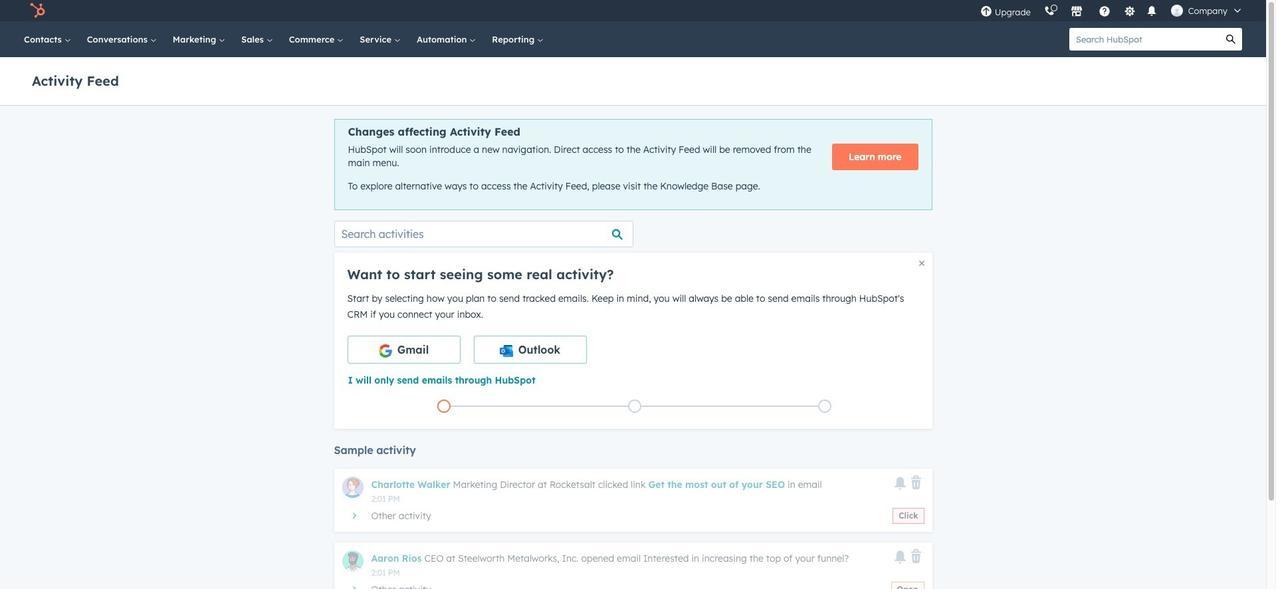 Task type: describe. For each thing, give the bounding box(es) containing it.
Search activities search field
[[334, 221, 633, 247]]

onboarding.steps.finalstep.title image
[[822, 403, 829, 410]]

close image
[[919, 260, 925, 266]]

jacob simon image
[[1171, 5, 1183, 17]]



Task type: locate. For each thing, give the bounding box(es) containing it.
Search HubSpot search field
[[1070, 28, 1220, 51]]

None checkbox
[[347, 336, 460, 364]]

marketplaces image
[[1071, 6, 1083, 18]]

menu
[[974, 0, 1251, 21]]

list
[[349, 397, 921, 415]]

onboarding.steps.sendtrackedemailingmail.title image
[[631, 403, 638, 410]]

None checkbox
[[474, 336, 587, 364]]



Task type: vqa. For each thing, say whether or not it's contained in the screenshot.
option
yes



